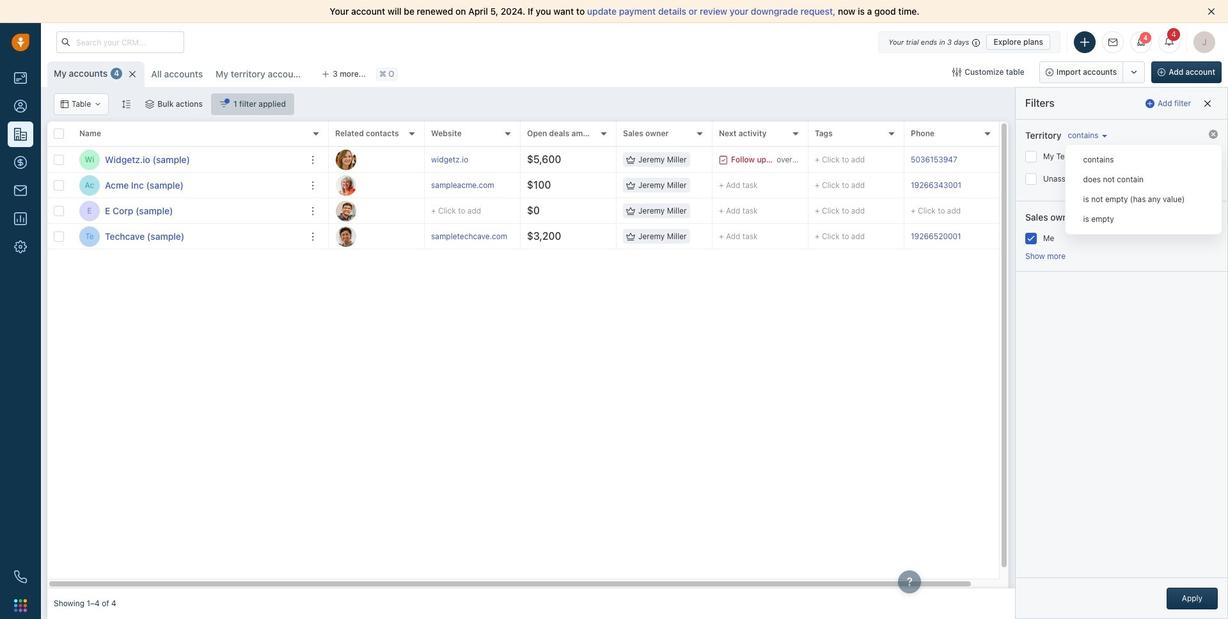 Task type: locate. For each thing, give the bounding box(es) containing it.
group
[[1039, 61, 1145, 83]]

container_wx8msf4aqz5i3rn1 image
[[953, 68, 962, 77], [94, 100, 102, 108], [626, 155, 635, 164], [719, 155, 728, 164], [626, 181, 635, 190], [626, 232, 635, 241]]

style_myh0__igzzd8unmi image
[[122, 99, 131, 108]]

row
[[47, 122, 329, 147]]

container_wx8msf4aqz5i3rn1 image
[[145, 100, 154, 109], [219, 100, 228, 109], [61, 100, 68, 108], [626, 206, 635, 215]]

send email image
[[1108, 38, 1117, 47]]

row group
[[47, 147, 329, 249], [329, 147, 1026, 249]]

grid
[[47, 122, 1026, 588]]

press space to select this row. row
[[47, 147, 329, 173], [329, 147, 1026, 173], [47, 173, 329, 198], [329, 173, 1026, 198], [47, 198, 329, 224], [329, 198, 1026, 224], [47, 224, 329, 249], [329, 224, 1026, 249]]

column header
[[73, 122, 329, 147]]

close image
[[1208, 8, 1215, 15]]



Task type: vqa. For each thing, say whether or not it's contained in the screenshot.
"J" icon to the left
no



Task type: describe. For each thing, give the bounding box(es) containing it.
2 row group from the left
[[329, 147, 1026, 249]]

s image
[[336, 226, 356, 247]]

phone image
[[14, 571, 27, 583]]

Search your CRM... text field
[[56, 31, 184, 53]]

j image
[[336, 149, 356, 170]]

j image
[[336, 201, 356, 221]]

freshworks switcher image
[[14, 599, 27, 612]]

1 row group from the left
[[47, 147, 329, 249]]

l image
[[336, 175, 356, 195]]

phone element
[[8, 564, 33, 590]]



